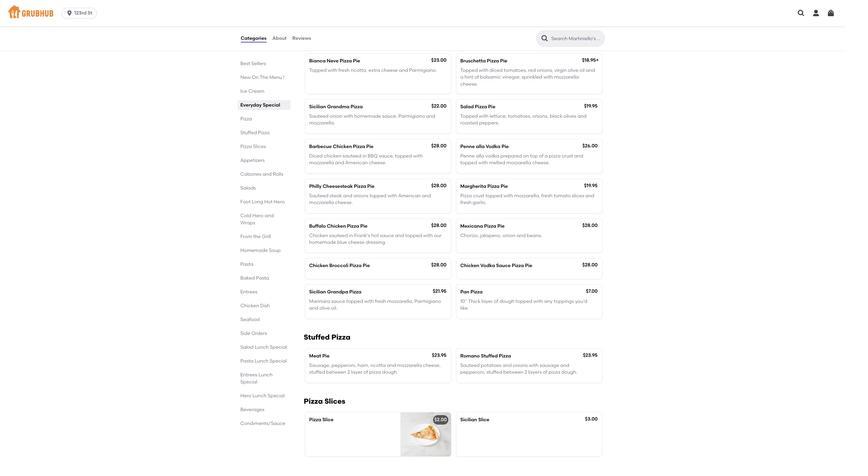 Task type: locate. For each thing, give the bounding box(es) containing it.
1 vertical spatial $19.95
[[584, 183, 598, 189]]

cheese inside chicken sauteed in frank's hot sauce and topped with our homemade blue cheese dressing.
[[348, 240, 365, 245]]

2 between from the left
[[503, 370, 524, 375]]

pepperoni, left the ham,
[[332, 363, 357, 368]]

0 horizontal spatial mozzarella,
[[387, 299, 413, 304]]

with inside 10" thick layer of dough topped with any toppings you'd like
[[534, 299, 543, 304]]

chicken inside chicken sauteed in frank's hot sauce and topped with our homemade blue cheese dressing.
[[309, 233, 328, 239]]

bruschetta
[[460, 58, 486, 64]]

blue
[[337, 240, 347, 245]]

mozzarella. inside the sauteed onion with homemade sauce, parmigiano and mozzarella.
[[309, 120, 335, 126]]

dish
[[260, 303, 270, 309]]

pasta up baked
[[240, 262, 254, 267]]

ice cream
[[240, 88, 264, 94]]

$23.95
[[432, 352, 447, 358], [583, 352, 598, 358]]

between
[[326, 370, 346, 375], [503, 370, 524, 375]]

american inside diced chicken sauteed in bbq sauce, topped with mozzarella and american cheese.
[[345, 160, 368, 166]]

1 horizontal spatial a
[[545, 153, 548, 159]]

2 peppers, from the left
[[538, 28, 558, 33]]

$28.00 for chorizo, jalapeno, onion and beans.
[[582, 223, 598, 228]]

crust inside pizza crust topped with mozzarella, fresh tomato slices and fresh garlic.
[[473, 193, 484, 199]]

0 horizontal spatial slices
[[253, 144, 266, 149]]

mozzarella inside topped with diced tomatoes, red onions, virgin olive oil and a hint of balsamic vinegar, sprinkled with mozzarella cheese.
[[554, 74, 579, 80]]

penne for penne alla vodka prepared on top of a pizza crust and topped with melted mozzarella cheese.
[[460, 153, 475, 159]]

cheese. down "top" at the top right of page
[[532, 160, 550, 166]]

mozzarella down steak
[[309, 200, 334, 206]]

special down salad lunch special
[[270, 358, 287, 364]]

$19.95 for topped with lettuce, tomatoes, onions, black olives and roasted peppers.
[[584, 103, 598, 109]]

hero right hot
[[274, 199, 285, 205]]

and inside the sauteed onion with homemade sauce, parmigiano and mozzarella.
[[426, 113, 435, 119]]

pie up frank's
[[360, 223, 368, 229]]

pizza
[[334, 18, 347, 24], [508, 18, 520, 24], [340, 58, 352, 64], [487, 58, 499, 64], [351, 104, 363, 110], [475, 104, 487, 110], [240, 116, 252, 122], [258, 130, 270, 136], [353, 144, 365, 149], [240, 144, 252, 149], [354, 183, 366, 189], [488, 183, 500, 189], [460, 193, 472, 199], [347, 223, 359, 229], [484, 223, 496, 229], [350, 263, 362, 269], [512, 263, 524, 269], [349, 289, 361, 295], [471, 289, 483, 295], [331, 333, 351, 341], [499, 353, 511, 359], [304, 397, 323, 405], [309, 417, 321, 423]]

chicken for chicken dish
[[240, 303, 259, 309]]

0 horizontal spatial cheese
[[348, 240, 365, 245]]

sauce, inside the sauteed onion with homemade sauce, parmigiano and mozzarella.
[[382, 113, 397, 119]]

salad down side
[[240, 345, 254, 350]]

cheese down frank's
[[348, 240, 365, 245]]

sicilian for marinara
[[309, 289, 326, 295]]

vodka left sauce
[[481, 263, 495, 269]]

potatoes
[[481, 363, 502, 368]]

pie up broccoli,
[[348, 18, 355, 24]]

2 vertical spatial hero
[[240, 393, 251, 399]]

0 horizontal spatial in
[[349, 233, 353, 239]]

penne down the roasted
[[460, 144, 475, 149]]

mozzarella.
[[336, 35, 362, 40], [460, 35, 486, 40], [309, 120, 335, 126]]

0 vertical spatial penne
[[460, 144, 475, 149]]

parmigiano
[[398, 113, 425, 119], [414, 299, 441, 304]]

lunch
[[255, 345, 269, 350], [255, 358, 269, 364], [259, 372, 273, 378], [253, 393, 267, 399]]

2
[[347, 370, 350, 375], [525, 370, 527, 375]]

hot
[[264, 199, 273, 205]]

1 vertical spatial pizza slices
[[304, 397, 345, 405]]

1 entrees from the top
[[240, 289, 257, 295]]

onions down the philly cheesesteak pizza pie
[[353, 193, 369, 199]]

1 vertical spatial sicilian
[[309, 289, 326, 295]]

sicilian for sauteed
[[309, 104, 326, 110]]

of inside sauteed potatoes and onions with sausage and pepperoni, stuffed between 2 layers of pizza dough.
[[543, 370, 548, 375]]

barbecue
[[309, 144, 332, 149]]

mozzarella inside diced chicken sauteed in bbq sauce, topped with mozzarella and american cheese.
[[309, 160, 334, 166]]

0 horizontal spatial layer
[[351, 370, 362, 375]]

0 horizontal spatial peppers,
[[383, 28, 403, 33]]

salad lunch special
[[240, 345, 287, 350]]

0 vertical spatial sicilian
[[309, 104, 326, 110]]

0 horizontal spatial hero
[[240, 393, 251, 399]]

1 horizontal spatial 2
[[525, 370, 527, 375]]

sauteed inside sauteed steak and onions topped with american and mozzarella cheese.
[[309, 193, 329, 199]]

of right "top" at the top right of page
[[539, 153, 544, 159]]

balsamic
[[480, 74, 501, 80]]

0 horizontal spatial slice
[[322, 417, 334, 423]]

1 horizontal spatial in
[[363, 153, 367, 159]]

1 horizontal spatial stuffed pizza
[[304, 333, 351, 341]]

0 horizontal spatial svg image
[[797, 9, 805, 17]]

tomatoes, right lettuce,
[[508, 113, 531, 119]]

stuffed pizza up meat pie
[[304, 333, 351, 341]]

0 vertical spatial layer
[[482, 299, 493, 304]]

stuffed down sausage,
[[309, 370, 325, 375]]

with inside chicken sauteed in frank's hot sauce and topped with our homemade blue cheese dressing.
[[423, 233, 433, 239]]

lunch up beverages
[[253, 393, 267, 399]]

lunch inside entrees lunch special
[[259, 372, 273, 378]]

1 vertical spatial parmigiano
[[414, 299, 441, 304]]

2 dough. from the left
[[561, 370, 577, 375]]

a left the hint
[[460, 74, 464, 80]]

entrees for entrees
[[240, 289, 257, 295]]

0 vertical spatial hero
[[274, 199, 285, 205]]

the
[[260, 75, 268, 80]]

onions inside sauteed potatoes and onions with sausage and pepperoni, stuffed between 2 layers of pizza dough.
[[513, 363, 528, 368]]

1 horizontal spatial hero
[[253, 213, 264, 219]]

$26.00
[[583, 143, 598, 149]]

of inside "penne alla vodka prepared on top of a pizza crust and topped with melted mozzarella cheese."
[[539, 153, 544, 159]]

topped down bianca
[[309, 68, 327, 73]]

1 vertical spatial stuffed pizza
[[304, 333, 351, 341]]

pasta up entrees lunch special
[[240, 358, 254, 364]]

special right everyday
[[263, 102, 280, 108]]

tomatoes, inside topped with lettuce, tomatoes, onions, black olives and roasted peppers.
[[508, 113, 531, 119]]

1 vertical spatial tomatoes,
[[508, 113, 531, 119]]

of down the ham,
[[364, 370, 368, 375]]

mozzarella. down broccoli,
[[336, 35, 362, 40]]

chicken broccoli pizza pie
[[309, 263, 370, 269]]

0 vertical spatial sauce,
[[382, 113, 397, 119]]

pizza down sausage
[[549, 370, 560, 375]]

onion right 'jalapeno,'
[[503, 233, 516, 239]]

onions inside topped with sausage, pepperoni, peppers, onions and mozzarella.
[[559, 28, 574, 33]]

sprinkled
[[522, 74, 542, 80]]

pie up diced
[[500, 58, 508, 64]]

0 horizontal spatial 2
[[347, 370, 350, 375]]

2 vertical spatial pasta
[[240, 358, 254, 364]]

0 vertical spatial cheese
[[381, 68, 398, 73]]

0 horizontal spatial between
[[326, 370, 346, 375]]

special for hero lunch special
[[268, 393, 285, 399]]

1 vertical spatial in
[[349, 233, 353, 239]]

0 vertical spatial sauteed
[[309, 113, 329, 119]]

0 horizontal spatial homemade
[[309, 240, 336, 245]]

red
[[528, 68, 536, 73]]

0 vertical spatial tomatoes,
[[504, 68, 527, 73]]

reviews
[[292, 35, 311, 41]]

primavera pizza pie
[[309, 18, 355, 24]]

a inside topped with diced tomatoes, red onions, virgin olive oil and a hint of balsamic vinegar, sprinkled with mozzarella cheese.
[[460, 74, 464, 80]]

cheese. down bbq
[[369, 160, 387, 166]]

topped up the hint
[[460, 68, 478, 73]]

0 horizontal spatial $23.95
[[432, 352, 447, 358]]

sausage, pepperoni, ham, ricotta and mozzarella cheese, stuffed between 2 layer of pizza dough.
[[309, 363, 441, 375]]

grill
[[262, 234, 271, 240]]

peppers, for pepperoni,
[[538, 28, 558, 33]]

0 horizontal spatial american
[[345, 160, 368, 166]]

0 horizontal spatial dough.
[[382, 370, 398, 375]]

1 vertical spatial american
[[398, 193, 421, 199]]

between down sausage,
[[326, 370, 346, 375]]

0 vertical spatial stuffed
[[240, 130, 257, 136]]

pizza slices up pizza slice
[[304, 397, 345, 405]]

layer inside 10" thick layer of dough topped with any toppings you'd like
[[482, 299, 493, 304]]

0 vertical spatial stuffed pizza
[[240, 130, 270, 136]]

Search Martiniello's Pizzeria search field
[[551, 35, 602, 42]]

entrees inside entrees lunch special
[[240, 372, 257, 378]]

pie up prepared at the top
[[502, 144, 509, 149]]

sauce
[[380, 233, 394, 239], [331, 299, 345, 304]]

0 horizontal spatial olive
[[319, 305, 330, 311]]

homemade
[[240, 248, 268, 253]]

1 horizontal spatial olive
[[568, 68, 578, 73]]

vodka up vodka
[[486, 144, 501, 149]]

topped inside chicken sauteed in frank's hot sauce and topped with our homemade blue cheese dressing.
[[405, 233, 422, 239]]

vodka
[[485, 153, 499, 159]]

1 vertical spatial $23.00
[[431, 57, 447, 63]]

topped for topped with diced tomatoes, red onions, virgin olive oil and a hint of balsamic vinegar, sprinkled with mozzarella cheese.
[[460, 68, 478, 73]]

2 inside sauteed potatoes and onions with sausage and pepperoni, stuffed between 2 layers of pizza dough.
[[525, 370, 527, 375]]

0 horizontal spatial svg image
[[66, 10, 73, 17]]

1 horizontal spatial slice
[[478, 417, 489, 423]]

1 vertical spatial stuffed
[[304, 333, 330, 341]]

1 horizontal spatial slices
[[325, 397, 345, 405]]

special up pasta lunch special
[[270, 345, 287, 350]]

1 vertical spatial pepperoni,
[[332, 363, 357, 368]]

0 vertical spatial pasta
[[240, 262, 254, 267]]

topped inside marinara sauce topped with fresh mozzarella, parmigiano and olive oil.
[[346, 299, 363, 304]]

1 slice from the left
[[322, 417, 334, 423]]

2 stuffed from the left
[[486, 370, 502, 375]]

0 horizontal spatial mozzarella.
[[309, 120, 335, 126]]

2 $23.00 from the top
[[431, 57, 447, 63]]

pizza slices up appetizers
[[240, 144, 266, 149]]

2 $23.95 from the left
[[583, 352, 598, 358]]

0 vertical spatial sauce
[[380, 233, 394, 239]]

peppers, for eggplant,
[[383, 28, 403, 33]]

1 horizontal spatial between
[[503, 370, 524, 375]]

2 slice from the left
[[478, 417, 489, 423]]

pizza inside pizza crust topped with mozzarella, fresh tomato slices and fresh garlic.
[[460, 193, 472, 199]]

1 vertical spatial a
[[545, 153, 548, 159]]

parmigiano inside the sauteed onion with homemade sauce, parmigiano and mozzarella.
[[398, 113, 425, 119]]

1 peppers, from the left
[[383, 28, 403, 33]]

0 vertical spatial alla
[[476, 144, 485, 149]]

1 stuffed from the left
[[309, 370, 325, 375]]

pizza slices
[[240, 144, 266, 149], [304, 397, 345, 405]]

entrees down baked
[[240, 289, 257, 295]]

and inside pizza crust topped with mozzarella, fresh tomato slices and fresh garlic.
[[585, 193, 595, 199]]

pizza down ricotta
[[369, 370, 381, 375]]

sicilian up marinara
[[309, 289, 326, 295]]

lettuce,
[[490, 113, 507, 119]]

mozzarella left cheese,
[[397, 363, 422, 368]]

slice for sicilian slice
[[478, 417, 489, 423]]

onions down primavera
[[309, 35, 324, 40]]

pasta for pasta lunch special
[[240, 358, 254, 364]]

cold
[[240, 213, 251, 219]]

peppers, inside topped with sausage, pepperoni, peppers, onions and mozzarella.
[[538, 28, 558, 33]]

slices up pizza slice
[[325, 397, 345, 405]]

2 entrees from the top
[[240, 372, 257, 378]]

mozzarella. down sicilian grandma pizza at the left of page
[[309, 120, 335, 126]]

0 vertical spatial a
[[460, 74, 464, 80]]

hero right cold
[[253, 213, 264, 219]]

2 horizontal spatial stuffed
[[481, 353, 498, 359]]

topped inside topped with broccoli, eggplant, peppers, mushroom, onions and mozzarella.
[[309, 28, 327, 33]]

onions left sausage
[[513, 363, 528, 368]]

1 horizontal spatial stuffed
[[486, 370, 502, 375]]

1 2 from the left
[[347, 370, 350, 375]]

sauteed down barbecue chicken pizza pie
[[343, 153, 361, 159]]

crust up garlic.
[[473, 193, 484, 199]]

1 horizontal spatial american
[[398, 193, 421, 199]]

slices up appetizers
[[253, 144, 266, 149]]

topped inside topped with lettuce, tomatoes, onions, black olives and roasted peppers.
[[460, 113, 478, 119]]

like
[[460, 305, 468, 311]]

and inside topped with sausage, pepperoni, peppers, onions and mozzarella.
[[575, 28, 584, 33]]

$19.95
[[584, 103, 598, 109], [584, 183, 598, 189]]

topped inside 10" thick layer of dough topped with any toppings you'd like
[[516, 299, 532, 304]]

1 horizontal spatial homemade
[[354, 113, 381, 119]]

1 vertical spatial sauteed
[[329, 233, 348, 239]]

2 vertical spatial stuffed
[[481, 353, 498, 359]]

topped down primavera
[[309, 28, 327, 33]]

olive left oil
[[568, 68, 578, 73]]

mozzarella down virgin
[[554, 74, 579, 80]]

bianca
[[309, 58, 326, 64]]

peppers, up search icon
[[538, 28, 558, 33]]

tomatoes, inside topped with diced tomatoes, red onions, virgin olive oil and a hint of balsamic vinegar, sprinkled with mozzarella cheese.
[[504, 68, 527, 73]]

1 horizontal spatial sauce
[[380, 233, 394, 239]]

1 horizontal spatial salad
[[460, 104, 474, 110]]

special down entrees lunch special
[[268, 393, 285, 399]]

1 horizontal spatial crust
[[562, 153, 573, 159]]

sicilian left the grandma
[[309, 104, 326, 110]]

cold hero and wraps
[[240, 213, 274, 226]]

wraps
[[240, 220, 255, 226]]

slice
[[322, 417, 334, 423], [478, 417, 489, 423]]

and inside "penne alla vodka prepared on top of a pizza crust and topped with melted mozzarella cheese."
[[574, 153, 583, 159]]

of down sausage
[[543, 370, 548, 375]]

stuffed inside sausage, pepperoni, ham, ricotta and mozzarella cheese, stuffed between 2 layer of pizza dough.
[[309, 370, 325, 375]]

2 vertical spatial sauteed
[[460, 363, 480, 368]]

0 vertical spatial onion
[[330, 113, 343, 119]]

you'd
[[575, 299, 587, 304]]

sauteed up blue
[[329, 233, 348, 239]]

tomatoes,
[[504, 68, 527, 73], [508, 113, 531, 119]]

pizza
[[549, 153, 561, 159], [369, 370, 381, 375], [549, 370, 560, 375]]

cheese. down the hint
[[460, 81, 478, 87]]

0 vertical spatial salad
[[460, 104, 474, 110]]

penne inside "penne alla vodka prepared on top of a pizza crust and topped with melted mozzarella cheese."
[[460, 153, 475, 159]]

peppers, right eggplant,
[[383, 28, 403, 33]]

lunch up pasta lunch special
[[255, 345, 269, 350]]

special for salad lunch special
[[270, 345, 287, 350]]

condiments/sauce
[[240, 421, 285, 427]]

2 2 from the left
[[525, 370, 527, 375]]

chicken left broccoli
[[309, 263, 328, 269]]

salad up the roasted
[[460, 104, 474, 110]]

2 alla from the top
[[476, 153, 484, 159]]

vinegar,
[[502, 74, 521, 80]]

mozzarella. for sauteed onion with homemade sauce, parmigiano and mozzarella.
[[309, 120, 335, 126]]

tomatoes, for red
[[504, 68, 527, 73]]

reviews button
[[292, 26, 312, 51]]

pasta right baked
[[256, 275, 269, 281]]

1 vertical spatial sauce
[[331, 299, 345, 304]]

$28.00 for chicken sauteed in frank's hot sauce and topped with our homemade blue cheese dressing.
[[431, 223, 447, 228]]

alla for vodka
[[476, 153, 484, 159]]

0 horizontal spatial crust
[[473, 193, 484, 199]]

$28.00
[[582, 18, 598, 23], [431, 143, 447, 149], [431, 183, 447, 189], [431, 223, 447, 228], [582, 223, 598, 228], [431, 262, 447, 268], [582, 262, 598, 268]]

crust right "top" at the top right of page
[[562, 153, 573, 159]]

1 $19.95 from the top
[[584, 103, 598, 109]]

onions
[[559, 28, 574, 33], [309, 35, 324, 40], [353, 193, 369, 199], [513, 363, 528, 368]]

special inside entrees lunch special
[[240, 379, 257, 385]]

sicilian right $2.00
[[460, 417, 477, 423]]

special for pasta lunch special
[[270, 358, 287, 364]]

0 vertical spatial sauteed
[[343, 153, 361, 159]]

in inside chicken sauteed in frank's hot sauce and topped with our homemade blue cheese dressing.
[[349, 233, 353, 239]]

svg image
[[812, 9, 820, 17], [66, 10, 73, 17]]

sauteed down romano at the right bottom
[[460, 363, 480, 368]]

toppings
[[554, 299, 574, 304]]

1 vertical spatial alla
[[476, 153, 484, 159]]

dough
[[500, 299, 514, 304]]

1 dough. from the left
[[382, 370, 398, 375]]

in left bbq
[[363, 153, 367, 159]]

0 vertical spatial entrees
[[240, 289, 257, 295]]

topped with lettuce, tomatoes, onions, black olives and roasted peppers.
[[460, 113, 587, 126]]

1 vertical spatial olive
[[319, 305, 330, 311]]

$28.00 for topped with sausage, pepperoni, peppers, onions and mozzarella.
[[582, 18, 598, 23]]

philly cheesesteak pizza pie
[[309, 183, 375, 189]]

penne
[[460, 144, 475, 149], [460, 153, 475, 159]]

between inside sauteed potatoes and onions with sausage and pepperoni, stuffed between 2 layers of pizza dough.
[[503, 370, 524, 375]]

and inside diced chicken sauteed in bbq sauce, topped with mozzarella and american cheese.
[[335, 160, 344, 166]]

alla
[[476, 144, 485, 149], [476, 153, 484, 159]]

$18.95 +
[[582, 57, 599, 63]]

of right the hint
[[475, 74, 479, 80]]

cheese right extra
[[381, 68, 398, 73]]

0 vertical spatial in
[[363, 153, 367, 159]]

2 penne from the top
[[460, 153, 475, 159]]

1 horizontal spatial layer
[[482, 299, 493, 304]]

sauteed for sicilian
[[309, 113, 329, 119]]

1 horizontal spatial dough.
[[561, 370, 577, 375]]

onion down sicilian grandma pizza at the left of page
[[330, 113, 343, 119]]

entrees for entrees lunch special
[[240, 372, 257, 378]]

stuffed down everyday
[[240, 130, 257, 136]]

topped for topped with fresh ricotta, extra cheese and parmigiano.
[[309, 68, 327, 73]]

$23.95 for sauteed potatoes and onions with sausage and pepperoni, stuffed between 2 layers of pizza dough.
[[583, 352, 598, 358]]

10"
[[460, 299, 467, 304]]

lunch down salad lunch special
[[255, 358, 269, 364]]

mozzarella. down martiniello's
[[460, 35, 486, 40]]

calzones and rolls
[[240, 171, 283, 177]]

special up sausage,
[[490, 18, 507, 24]]

1 penne from the top
[[460, 144, 475, 149]]

topped inside "penne alla vodka prepared on top of a pizza crust and topped with melted mozzarella cheese."
[[460, 160, 477, 166]]

american
[[345, 160, 368, 166], [398, 193, 421, 199]]

mozzarella inside sausage, pepperoni, ham, ricotta and mozzarella cheese, stuffed between 2 layer of pizza dough.
[[397, 363, 422, 368]]

0 vertical spatial american
[[345, 160, 368, 166]]

broccoli
[[329, 263, 348, 269]]

1 between from the left
[[326, 370, 346, 375]]

1 vertical spatial mozzarella,
[[387, 299, 413, 304]]

0 horizontal spatial stuffed
[[309, 370, 325, 375]]

melted
[[489, 160, 505, 166]]

chicken up the pan pizza at the bottom right of page
[[460, 263, 479, 269]]

sauce up oil.
[[331, 299, 345, 304]]

onions,
[[537, 68, 553, 73], [533, 113, 549, 119]]

1 $23.95 from the left
[[432, 352, 447, 358]]

1 vertical spatial penne
[[460, 153, 475, 159]]

$22.00
[[431, 103, 447, 109]]

onions, right red
[[537, 68, 553, 73]]

pizza inside "penne alla vodka prepared on top of a pizza crust and topped with melted mozzarella cheese."
[[549, 153, 561, 159]]

1 horizontal spatial peppers,
[[538, 28, 558, 33]]

mozzarella. inside topped with sausage, pepperoni, peppers, onions and mozzarella.
[[460, 35, 486, 40]]

onions up search martiniello's pizzeria search box
[[559, 28, 574, 33]]

cheese. down steak
[[335, 200, 353, 206]]

lunch down pasta lunch special
[[259, 372, 273, 378]]

topped down martiniello's
[[460, 28, 478, 33]]

with inside sauteed steak and onions topped with american and mozzarella cheese.
[[388, 193, 397, 199]]

foot
[[240, 199, 251, 205]]

pizza right "top" at the top right of page
[[549, 153, 561, 159]]

1 vertical spatial salad
[[240, 345, 254, 350]]

in left frank's
[[349, 233, 353, 239]]

sauce inside chicken sauteed in frank's hot sauce and topped with our homemade blue cheese dressing.
[[380, 233, 394, 239]]

1 vertical spatial layer
[[351, 370, 362, 375]]

pepperoni,
[[512, 28, 536, 33], [332, 363, 357, 368], [460, 370, 485, 375]]

hero lunch special
[[240, 393, 285, 399]]

homemade down "buffalo" at the top left of page
[[309, 240, 336, 245]]

bianca neve pizza pie
[[309, 58, 360, 64]]

pasta
[[240, 262, 254, 267], [256, 275, 269, 281], [240, 358, 254, 364]]

of left 'dough'
[[494, 299, 498, 304]]

topped
[[309, 28, 327, 33], [460, 28, 478, 33], [309, 68, 327, 73], [460, 68, 478, 73], [460, 113, 478, 119]]

in
[[363, 153, 367, 159], [349, 233, 353, 239]]

sauteed inside diced chicken sauteed in bbq sauce, topped with mozzarella and american cheese.
[[343, 153, 361, 159]]

0 horizontal spatial sauce
[[331, 299, 345, 304]]

penne for penne alla vodka pie
[[460, 144, 475, 149]]

peppers, inside topped with broccoli, eggplant, peppers, mushroom, onions and mozzarella.
[[383, 28, 403, 33]]

our
[[434, 233, 442, 239]]

1 alla from the top
[[476, 144, 485, 149]]

1 horizontal spatial pepperoni,
[[460, 370, 485, 375]]

sauce,
[[382, 113, 397, 119], [379, 153, 394, 159]]

on
[[252, 75, 259, 80]]

alla down peppers.
[[476, 144, 485, 149]]

pie up topped with sausage, pepperoni, peppers, onions and mozzarella. on the right
[[522, 18, 529, 24]]

hero up beverages
[[240, 393, 251, 399]]

a inside "penne alla vodka prepared on top of a pizza crust and topped with melted mozzarella cheese."
[[545, 153, 548, 159]]

1 $23.00 from the top
[[431, 18, 447, 23]]

sauce
[[496, 263, 511, 269]]

stuffed up potatoes
[[481, 353, 498, 359]]

2 horizontal spatial pepperoni,
[[512, 28, 536, 33]]

romano
[[460, 353, 480, 359]]

alla for vodka
[[476, 144, 485, 149]]

1 horizontal spatial svg image
[[827, 9, 835, 17]]

pepperoni, down romano at the right bottom
[[460, 370, 485, 375]]

frank's
[[354, 233, 370, 239]]

the
[[253, 234, 261, 240]]

0 vertical spatial homemade
[[354, 113, 381, 119]]

american inside sauteed steak and onions topped with american and mozzarella cheese.
[[398, 193, 421, 199]]

1 horizontal spatial stuffed
[[304, 333, 330, 341]]

stuffed pizza up appetizers
[[240, 130, 270, 136]]

salad
[[460, 104, 474, 110], [240, 345, 254, 350]]

2 $19.95 from the top
[[584, 183, 598, 189]]

and inside topped with diced tomatoes, red onions, virgin olive oil and a hint of balsamic vinegar, sprinkled with mozzarella cheese.
[[586, 68, 595, 73]]

sauteed down sicilian grandma pizza at the left of page
[[309, 113, 329, 119]]

2 horizontal spatial mozzarella.
[[460, 35, 486, 40]]

topped up the roasted
[[460, 113, 478, 119]]

0 horizontal spatial pepperoni,
[[332, 363, 357, 368]]

lunch for pasta
[[255, 358, 269, 364]]

0 vertical spatial mozzarella,
[[514, 193, 540, 199]]

svg image
[[797, 9, 805, 17], [827, 9, 835, 17]]

1 horizontal spatial mozzarella,
[[514, 193, 540, 199]]

mozzarella down on
[[506, 160, 531, 166]]

lunch for entrees
[[259, 372, 273, 378]]

mexicana
[[460, 223, 483, 229]]

pie down dressing.
[[363, 263, 370, 269]]

mozzarella,
[[514, 193, 540, 199], [387, 299, 413, 304]]

2 svg image from the left
[[827, 9, 835, 17]]

salad for salad lunch special
[[240, 345, 254, 350]]

2 vertical spatial pepperoni,
[[460, 370, 485, 375]]



Task type: describe. For each thing, give the bounding box(es) containing it.
of inside sausage, pepperoni, ham, ricotta and mozzarella cheese, stuffed between 2 layer of pizza dough.
[[364, 370, 368, 375]]

2 vertical spatial sicilian
[[460, 417, 477, 423]]

topped for topped with sausage, pepperoni, peppers, onions and mozzarella.
[[460, 28, 478, 33]]

0 vertical spatial slices
[[253, 144, 266, 149]]

top
[[530, 153, 538, 159]]

$7.00
[[586, 288, 598, 294]]

spicy image
[[309, 0, 315, 4]]

about
[[272, 35, 287, 41]]

1 vertical spatial onion
[[503, 233, 516, 239]]

$28.00 for diced chicken sauteed in bbq sauce, topped with mozzarella and american cheese.
[[431, 143, 447, 149]]

peppers.
[[479, 120, 499, 126]]

pie up lettuce,
[[488, 104, 496, 110]]

0 horizontal spatial stuffed pizza
[[240, 130, 270, 136]]

ricotta
[[371, 363, 386, 368]]

onion inside the sauteed onion with homemade sauce, parmigiano and mozzarella.
[[330, 113, 343, 119]]

pizza inside sausage, pepperoni, ham, ricotta and mozzarella cheese, stuffed between 2 layer of pizza dough.
[[369, 370, 381, 375]]

layer inside sausage, pepperoni, ham, ricotta and mozzarella cheese, stuffed between 2 layer of pizza dough.
[[351, 370, 362, 375]]

special for entrees lunch special
[[240, 379, 257, 385]]

!
[[283, 75, 285, 80]]

dressing.
[[366, 240, 386, 245]]

$23.00 for topped with broccoli, eggplant, peppers, mushroom, onions and mozzarella.
[[431, 18, 447, 23]]

with inside sauteed potatoes and onions with sausage and pepperoni, stuffed between 2 layers of pizza dough.
[[529, 363, 539, 368]]

slice for pizza slice
[[322, 417, 334, 423]]

chicken sauteed in frank's hot sauce and topped with our homemade blue cheese dressing.
[[309, 233, 442, 245]]

123rd
[[74, 10, 87, 16]]

romano stuffed pizza
[[460, 353, 511, 359]]

oil
[[580, 68, 585, 73]]

pie up sauteed steak and onions topped with american and mozzarella cheese.
[[367, 183, 375, 189]]

onions inside sauteed steak and onions topped with american and mozzarella cheese.
[[353, 193, 369, 199]]

dough. inside sausage, pepperoni, ham, ricotta and mozzarella cheese, stuffed between 2 layer of pizza dough.
[[382, 370, 398, 375]]

$18.95
[[582, 57, 596, 63]]

with inside marinara sauce topped with fresh mozzarella, parmigiano and olive oil.
[[364, 299, 374, 304]]

123rd st
[[74, 10, 92, 16]]

pepperoni, inside sauteed potatoes and onions with sausage and pepperoni, stuffed between 2 layers of pizza dough.
[[460, 370, 485, 375]]

homemade inside chicken sauteed in frank's hot sauce and topped with our homemade blue cheese dressing.
[[309, 240, 336, 245]]

$23.00 for topped with fresh ricotta, extra cheese and parmigiano.
[[431, 57, 447, 63]]

on
[[523, 153, 529, 159]]

chorizo,
[[460, 233, 479, 239]]

$28.00 for sauteed steak and onions topped with american and mozzarella cheese.
[[431, 183, 447, 189]]

cheese. inside "penne alla vodka prepared on top of a pizza crust and topped with melted mozzarella cheese."
[[532, 160, 550, 166]]

onions inside topped with broccoli, eggplant, peppers, mushroom, onions and mozzarella.
[[309, 35, 324, 40]]

sicilian slice
[[460, 417, 489, 423]]

pie right sauce
[[525, 263, 532, 269]]

topped for topped with lettuce, tomatoes, onions, black olives and roasted peppers.
[[460, 113, 478, 119]]

with inside topped with lettuce, tomatoes, onions, black olives and roasted peppers.
[[479, 113, 489, 119]]

pie right meat
[[322, 353, 330, 359]]

crust inside "penne alla vodka prepared on top of a pizza crust and topped with melted mozzarella cheese."
[[562, 153, 573, 159]]

olive inside topped with diced tomatoes, red onions, virgin olive oil and a hint of balsamic vinegar, sprinkled with mozzarella cheese.
[[568, 68, 578, 73]]

cheese. inside topped with diced tomatoes, red onions, virgin olive oil and a hint of balsamic vinegar, sprinkled with mozzarella cheese.
[[460, 81, 478, 87]]

chicken up the chicken
[[333, 144, 352, 149]]

prepared
[[501, 153, 522, 159]]

in inside diced chicken sauteed in bbq sauce, topped with mozzarella and american cheese.
[[363, 153, 367, 159]]

pie up bbq
[[366, 144, 374, 149]]

baked pasta
[[240, 275, 269, 281]]

sicilian grandma pizza
[[309, 104, 363, 110]]

of inside topped with diced tomatoes, red onions, virgin olive oil and a hint of balsamic vinegar, sprinkled with mozzarella cheese.
[[475, 74, 479, 80]]

pie up chorizo, jalapeno, onion and beans.
[[498, 223, 505, 229]]

orders
[[251, 331, 267, 336]]

martiniello's
[[460, 18, 489, 24]]

mozzarella. for topped with sausage, pepperoni, peppers, onions and mozzarella.
[[460, 35, 486, 40]]

olives
[[564, 113, 576, 119]]

grandma
[[327, 104, 350, 110]]

2 inside sausage, pepperoni, ham, ricotta and mozzarella cheese, stuffed between 2 layer of pizza dough.
[[347, 370, 350, 375]]

mozzarella inside "penne alla vodka prepared on top of a pizza crust and topped with melted mozzarella cheese."
[[506, 160, 531, 166]]

olive inside marinara sauce topped with fresh mozzarella, parmigiano and olive oil.
[[319, 305, 330, 311]]

lunch for hero
[[253, 393, 267, 399]]

0 horizontal spatial stuffed
[[240, 130, 257, 136]]

bbq
[[368, 153, 378, 159]]

1 horizontal spatial svg image
[[812, 9, 820, 17]]

$3.00
[[585, 417, 598, 422]]

pie down melted
[[501, 183, 508, 189]]

with inside the sauteed onion with homemade sauce, parmigiano and mozzarella.
[[344, 113, 353, 119]]

chicken for chicken vodka sauce pizza pie
[[460, 263, 479, 269]]

dough. inside sauteed potatoes and onions with sausage and pepperoni, stuffed between 2 layers of pizza dough.
[[561, 370, 577, 375]]

1 vertical spatial pasta
[[256, 275, 269, 281]]

pasta lunch special
[[240, 358, 287, 364]]

topped inside diced chicken sauteed in bbq sauce, topped with mozzarella and american cheese.
[[395, 153, 412, 159]]

salad for salad pizza pie
[[460, 104, 474, 110]]

chicken for chicken broccoli pizza pie
[[309, 263, 328, 269]]

sauce, inside diced chicken sauteed in bbq sauce, topped with mozzarella and american cheese.
[[379, 153, 394, 159]]

bruschetta pizza pie
[[460, 58, 508, 64]]

sauteed steak and onions topped with american and mozzarella cheese.
[[309, 193, 431, 206]]

pie up ricotta,
[[353, 58, 360, 64]]

topped inside pizza crust topped with mozzarella, fresh tomato slices and fresh garlic.
[[486, 193, 502, 199]]

123rd st button
[[62, 8, 99, 19]]

st
[[88, 10, 92, 16]]

0 vertical spatial vodka
[[486, 144, 501, 149]]

side
[[240, 331, 250, 336]]

topped with broccoli, eggplant, peppers, mushroom, onions and mozzarella.
[[309, 28, 430, 40]]

parmigiano inside marinara sauce topped with fresh mozzarella, parmigiano and olive oil.
[[414, 299, 441, 304]]

any
[[544, 299, 553, 304]]

sausage,
[[490, 28, 510, 33]]

between inside sausage, pepperoni, ham, ricotta and mozzarella cheese, stuffed between 2 layer of pizza dough.
[[326, 370, 346, 375]]

with inside diced chicken sauteed in bbq sauce, topped with mozzarella and american cheese.
[[413, 153, 423, 159]]

mozzarella inside sauteed steak and onions topped with american and mozzarella cheese.
[[309, 200, 334, 206]]

search icon image
[[541, 34, 549, 43]]

pepperoni, inside sausage, pepperoni, ham, ricotta and mozzarella cheese, stuffed between 2 layer of pizza dough.
[[332, 363, 357, 368]]

meat pie
[[309, 353, 330, 359]]

ham,
[[358, 363, 369, 368]]

cheese,
[[423, 363, 441, 368]]

fresh inside marinara sauce topped with fresh mozzarella, parmigiano and olive oil.
[[375, 299, 386, 304]]

pizza inside sauteed potatoes and onions with sausage and pepperoni, stuffed between 2 layers of pizza dough.
[[549, 370, 560, 375]]

sauteed potatoes and onions with sausage and pepperoni, stuffed between 2 layers of pizza dough.
[[460, 363, 577, 375]]

layers
[[528, 370, 542, 375]]

soup
[[269, 248, 281, 253]]

hero inside cold hero and wraps
[[253, 213, 264, 219]]

margherita pizza pie
[[460, 183, 508, 189]]

sauteed for philly
[[309, 193, 329, 199]]

cheese. inside sauteed steak and onions topped with american and mozzarella cheese.
[[335, 200, 353, 206]]

rolls
[[273, 171, 283, 177]]

cheese. inside diced chicken sauteed in bbq sauce, topped with mozzarella and american cheese.
[[369, 160, 387, 166]]

roasted
[[460, 120, 478, 126]]

1 vertical spatial vodka
[[481, 263, 495, 269]]

best
[[240, 61, 250, 66]]

topped with sausage, pepperoni, peppers, onions and mozzarella.
[[460, 28, 584, 40]]

appetizers
[[240, 158, 265, 163]]

calzones
[[240, 171, 261, 177]]

chicken for chicken sauteed in frank's hot sauce and topped with our homemade blue cheese dressing.
[[309, 233, 328, 239]]

onions, inside topped with diced tomatoes, red onions, virgin olive oil and a hint of balsamic vinegar, sprinkled with mozzarella cheese.
[[537, 68, 553, 73]]

and inside cold hero and wraps
[[265, 213, 274, 219]]

lunch for salad
[[255, 345, 269, 350]]

diced chicken sauteed in bbq sauce, topped with mozzarella and american cheese.
[[309, 153, 423, 166]]

about button
[[272, 26, 287, 51]]

everyday
[[240, 102, 262, 108]]

and inside topped with broccoli, eggplant, peppers, mushroom, onions and mozzarella.
[[325, 35, 335, 40]]

primavera
[[309, 18, 333, 24]]

mushroom,
[[404, 28, 430, 33]]

pepperoni, inside topped with sausage, pepperoni, peppers, onions and mozzarella.
[[512, 28, 536, 33]]

from the grill
[[240, 234, 271, 240]]

chicken dish
[[240, 303, 270, 309]]

$23.95 for sausage, pepperoni, ham, ricotta and mozzarella cheese, stuffed between 2 layer of pizza dough.
[[432, 352, 447, 358]]

pizza slice image
[[400, 413, 451, 457]]

garlic.
[[473, 200, 487, 206]]

topped with diced tomatoes, red onions, virgin olive oil and a hint of balsamic vinegar, sprinkled with mozzarella cheese.
[[460, 68, 595, 87]]

beans.
[[527, 233, 542, 239]]

mozzarella, inside marinara sauce topped with fresh mozzarella, parmigiano and olive oil.
[[387, 299, 413, 304]]

salad pizza pie
[[460, 104, 496, 110]]

ricotta,
[[351, 68, 367, 73]]

margherita
[[460, 183, 486, 189]]

extra
[[369, 68, 380, 73]]

philly
[[309, 183, 322, 189]]

mozzarella. inside topped with broccoli, eggplant, peppers, mushroom, onions and mozzarella.
[[336, 35, 362, 40]]

of inside 10" thick layer of dough topped with any toppings you'd like
[[494, 299, 498, 304]]

with inside topped with broccoli, eggplant, peppers, mushroom, onions and mozzarella.
[[328, 28, 337, 33]]

homemade soup
[[240, 248, 281, 253]]

tomatoes, for onions,
[[508, 113, 531, 119]]

pizza slice
[[309, 417, 334, 423]]

neve
[[327, 58, 339, 64]]

oil.
[[331, 305, 337, 311]]

homemade inside the sauteed onion with homemade sauce, parmigiano and mozzarella.
[[354, 113, 381, 119]]

topped inside sauteed steak and onions topped with american and mozzarella cheese.
[[370, 193, 386, 199]]

and inside sausage, pepperoni, ham, ricotta and mozzarella cheese, stuffed between 2 layer of pizza dough.
[[387, 363, 396, 368]]

mozzarella, inside pizza crust topped with mozzarella, fresh tomato slices and fresh garlic.
[[514, 193, 540, 199]]

0 vertical spatial pizza slices
[[240, 144, 266, 149]]

2 horizontal spatial hero
[[274, 199, 285, 205]]

sauce inside marinara sauce topped with fresh mozzarella, parmigiano and olive oil.
[[331, 299, 345, 304]]

10" thick layer of dough topped with any toppings you'd like
[[460, 299, 587, 311]]

with inside pizza crust topped with mozzarella, fresh tomato slices and fresh garlic.
[[504, 193, 513, 199]]

penne alla vodka pie
[[460, 144, 509, 149]]

$2.00
[[435, 417, 447, 423]]

with inside "penne alla vodka prepared on top of a pizza crust and topped with melted mozzarella cheese."
[[478, 160, 488, 166]]

and inside chicken sauteed in frank's hot sauce and topped with our homemade blue cheese dressing.
[[395, 233, 404, 239]]

sauteed onion with homemade sauce, parmigiano and mozzarella.
[[309, 113, 435, 126]]

diced
[[490, 68, 503, 73]]

with inside topped with sausage, pepperoni, peppers, onions and mozzarella.
[[479, 28, 489, 33]]

foot long hot hero
[[240, 199, 285, 205]]

and inside topped with lettuce, tomatoes, onions, black olives and roasted peppers.
[[578, 113, 587, 119]]

pasta for pasta
[[240, 262, 254, 267]]

main navigation navigation
[[0, 0, 845, 26]]

categories
[[241, 35, 267, 41]]

long
[[252, 199, 263, 205]]

stuffed inside sauteed potatoes and onions with sausage and pepperoni, stuffed between 2 layers of pizza dough.
[[486, 370, 502, 375]]

eggplant,
[[360, 28, 382, 33]]

beverages
[[240, 407, 264, 413]]

martiniello's special pizza pie
[[460, 18, 529, 24]]

and inside marinara sauce topped with fresh mozzarella, parmigiano and olive oil.
[[309, 305, 318, 311]]

steak
[[330, 193, 342, 199]]

1 svg image from the left
[[797, 9, 805, 17]]

new
[[240, 75, 251, 80]]

$19.95 for pizza crust topped with mozzarella, fresh tomato slices and fresh garlic.
[[584, 183, 598, 189]]

virgin
[[554, 68, 567, 73]]

svg image inside 123rd st button
[[66, 10, 73, 17]]

onions, inside topped with lettuce, tomatoes, onions, black olives and roasted peppers.
[[533, 113, 549, 119]]

pan pizza
[[460, 289, 483, 295]]

sauteed for romano
[[460, 363, 480, 368]]

seafood
[[240, 317, 260, 323]]

chicken up blue
[[327, 223, 346, 229]]

sauteed inside chicken sauteed in frank's hot sauce and topped with our homemade blue cheese dressing.
[[329, 233, 348, 239]]

topped for topped with broccoli, eggplant, peppers, mushroom, onions and mozzarella.
[[309, 28, 327, 33]]



Task type: vqa. For each thing, say whether or not it's contained in the screenshot.


